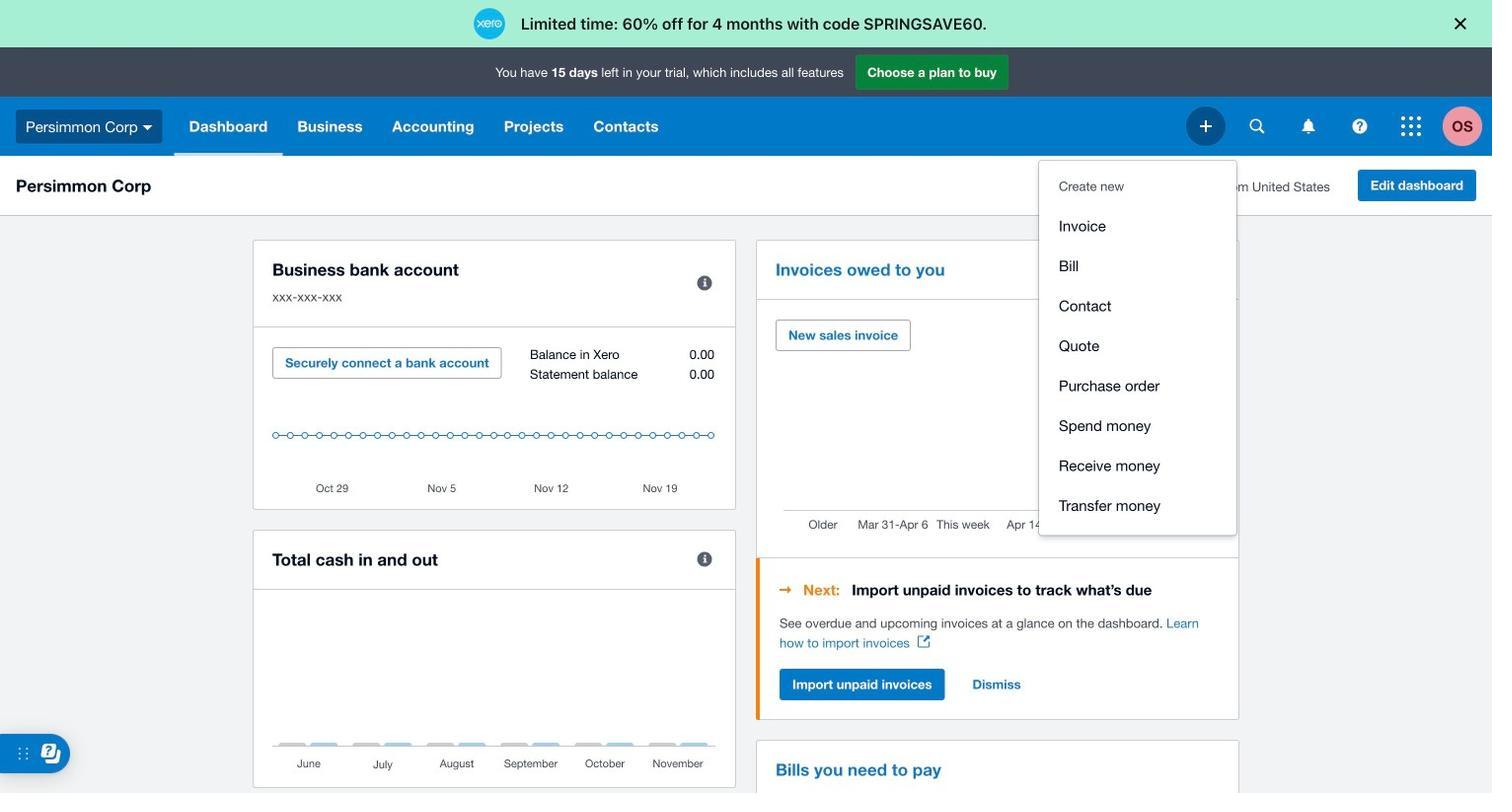Task type: vqa. For each thing, say whether or not it's contained in the screenshot.
List Box
yes



Task type: describe. For each thing, give the bounding box(es) containing it.
0 horizontal spatial svg image
[[143, 125, 153, 130]]

empty state widget for the total cash in and out feature, displaying a column graph summarising bank transaction data as total money in versus total money out across all connected bank accounts, enabling a visual comparison of the two amounts. image
[[272, 610, 717, 773]]

opens in a new tab image
[[918, 636, 930, 648]]

1 horizontal spatial svg image
[[1200, 120, 1212, 132]]

create new group
[[1040, 196, 1237, 536]]



Task type: locate. For each thing, give the bounding box(es) containing it.
empty state bank feed widget with a tooltip explaining the feature. includes a 'securely connect a bank account' button and a data-less flat line graph marking four weekly dates, indicating future account balance tracking. image
[[272, 348, 717, 495]]

heading
[[780, 579, 1220, 602]]

svg image
[[1402, 116, 1422, 136], [1250, 119, 1265, 134], [1303, 119, 1315, 134], [1353, 119, 1368, 134]]

list box
[[1040, 161, 1237, 536]]

dialog
[[0, 0, 1493, 47]]

panel body document
[[780, 614, 1220, 654], [780, 614, 1220, 654]]

svg image
[[1200, 120, 1212, 132], [143, 125, 153, 130]]

banner
[[0, 47, 1493, 536]]



